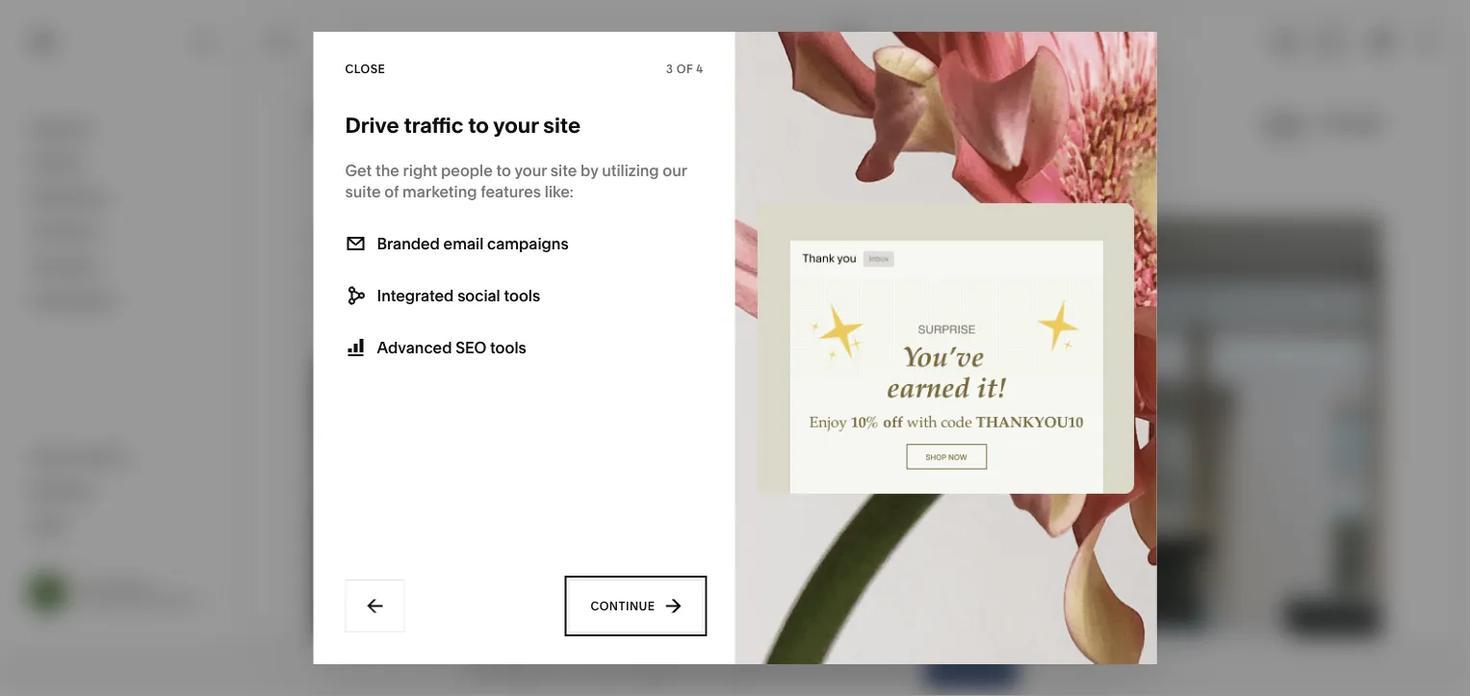 Task type: vqa. For each thing, say whether or not it's contained in the screenshot.
the top Site
yes



Task type: describe. For each thing, give the bounding box(es) containing it.
help link
[[32, 514, 66, 535]]

orlandogary85@gmail.com
[[77, 594, 224, 607]]

settings
[[32, 481, 92, 500]]

asset
[[32, 447, 73, 466]]

website link
[[32, 118, 214, 141]]

advanced
[[377, 338, 452, 357]]

close
[[345, 62, 386, 76]]

orlando
[[105, 578, 150, 592]]

continue
[[591, 600, 655, 614]]

suite
[[345, 182, 381, 201]]

of inside 'get the right people to your site by utilizing our suite of marketing features like:'
[[385, 182, 399, 201]]

asset library
[[32, 447, 128, 466]]

like:
[[545, 182, 574, 201]]

·
[[846, 42, 848, 56]]

selling link
[[32, 153, 214, 175]]

analytics link
[[32, 255, 214, 278]]

our
[[663, 161, 687, 180]]

drive
[[345, 112, 399, 138]]

14
[[573, 662, 586, 678]]

to inside 'get the right people to your site by utilizing our suite of marketing features like:'
[[497, 161, 511, 180]]

your inside 'get the right people to your site by utilizing our suite of marketing features like:'
[[515, 161, 547, 180]]

0 vertical spatial to
[[468, 112, 489, 138]]

close button
[[345, 52, 386, 86]]

out
[[815, 662, 836, 678]]

marketing
[[32, 188, 106, 207]]

seo
[[456, 338, 487, 357]]

1 horizontal spatial the
[[755, 662, 776, 678]]

tools for integrated social tools
[[504, 286, 540, 305]]

library
[[77, 447, 128, 466]]

integrated social tools
[[377, 286, 540, 305]]

help
[[32, 515, 66, 534]]

get the right people to your site by utilizing our suite of marketing features like:
[[345, 161, 687, 201]]

site inside 'get the right people to your site by utilizing our suite of marketing features like:'
[[551, 161, 577, 180]]

marketing
[[403, 182, 477, 201]]

3
[[667, 62, 674, 76]]

2 vertical spatial of
[[839, 662, 851, 678]]

upgrade
[[626, 662, 682, 678]]

days.
[[589, 662, 622, 678]]

0 vertical spatial site
[[544, 112, 581, 138]]

get
[[731, 662, 752, 678]]

gary orlando orlandogary85@gmail.com
[[77, 578, 224, 607]]

the inside 'get the right people to your site by utilizing our suite of marketing features like:'
[[376, 161, 400, 180]]

traffic
[[404, 112, 464, 138]]

3 of 4
[[667, 62, 704, 76]]

selling
[[32, 154, 82, 172]]

trial
[[497, 662, 520, 678]]

gary
[[77, 578, 103, 592]]

tools for advanced seo tools
[[490, 338, 527, 357]]

scheduling
[[32, 290, 115, 309]]

website
[[32, 119, 92, 138]]



Task type: locate. For each thing, give the bounding box(es) containing it.
integrated
[[377, 286, 454, 305]]

your
[[465, 662, 493, 678]]

branded
[[377, 234, 440, 253]]

contacts
[[32, 222, 98, 241]]

your up 'get the right people to your site by utilizing our suite of marketing features like:'
[[493, 112, 539, 138]]

get
[[345, 161, 372, 180]]

0 vertical spatial of
[[677, 62, 693, 76]]

analytics
[[32, 256, 99, 275]]

utilizing
[[602, 161, 659, 180]]

edit button
[[255, 24, 308, 60]]

the
[[376, 161, 400, 180], [755, 662, 776, 678]]

site up like: at the left of page
[[551, 161, 577, 180]]

to right traffic
[[468, 112, 489, 138]]

site.
[[885, 662, 911, 678]]

0 vertical spatial the
[[376, 161, 400, 180]]

1 vertical spatial to
[[497, 161, 511, 180]]

2 horizontal spatial to
[[715, 662, 728, 678]]

4
[[697, 62, 704, 76]]

email
[[444, 234, 484, 253]]

by
[[581, 161, 599, 180]]

scheduling link
[[32, 289, 214, 312]]

your trial ends in 14 days. upgrade now to get the most out of your site.
[[465, 662, 911, 678]]

1 horizontal spatial to
[[497, 161, 511, 180]]

work portfolio · published
[[796, 27, 906, 56]]

in
[[559, 662, 570, 678]]

0 horizontal spatial of
[[385, 182, 399, 201]]

of right out on the right bottom of page
[[839, 662, 851, 678]]

tab list
[[1264, 26, 1352, 57]]

your up features
[[515, 161, 547, 180]]

to
[[468, 112, 489, 138], [497, 161, 511, 180], [715, 662, 728, 678]]

drive traffic to your site
[[345, 112, 581, 138]]

to up features
[[497, 161, 511, 180]]

your left site.
[[854, 662, 882, 678]]

1 horizontal spatial of
[[677, 62, 693, 76]]

published
[[851, 42, 906, 56]]

0 vertical spatial your
[[493, 112, 539, 138]]

social
[[458, 286, 501, 305]]

settings link
[[32, 480, 214, 503]]

marketing link
[[32, 187, 214, 209]]

2 vertical spatial to
[[715, 662, 728, 678]]

portfolio
[[796, 42, 843, 56]]

site
[[544, 112, 581, 138], [551, 161, 577, 180]]

2 horizontal spatial of
[[839, 662, 851, 678]]

0 vertical spatial tools
[[504, 286, 540, 305]]

to left get
[[715, 662, 728, 678]]

contacts link
[[32, 221, 214, 244]]

features
[[481, 182, 541, 201]]

your
[[493, 112, 539, 138], [515, 161, 547, 180], [854, 662, 882, 678]]

ends
[[524, 662, 555, 678]]

most
[[779, 662, 812, 678]]

edit
[[268, 35, 295, 49]]

people
[[441, 161, 493, 180]]

tools right seo
[[490, 338, 527, 357]]

1 vertical spatial the
[[755, 662, 776, 678]]

work
[[837, 27, 865, 41]]

1 vertical spatial of
[[385, 182, 399, 201]]

1 vertical spatial tools
[[490, 338, 527, 357]]

asset library link
[[32, 446, 214, 469]]

of right the suite
[[385, 182, 399, 201]]

continue button
[[569, 580, 704, 633]]

now
[[685, 662, 712, 678]]

tools right social
[[504, 286, 540, 305]]

branded email campaigns
[[377, 234, 569, 253]]

1 vertical spatial site
[[551, 161, 577, 180]]

0 horizontal spatial to
[[468, 112, 489, 138]]

1 vertical spatial your
[[515, 161, 547, 180]]

0 horizontal spatial the
[[376, 161, 400, 180]]

of left 4 on the left of page
[[677, 62, 693, 76]]

campaigns
[[487, 234, 569, 253]]

tools
[[504, 286, 540, 305], [490, 338, 527, 357]]

2 vertical spatial your
[[854, 662, 882, 678]]

advanced seo tools
[[377, 338, 527, 357]]

of
[[677, 62, 693, 76], [385, 182, 399, 201], [839, 662, 851, 678]]

site up by
[[544, 112, 581, 138]]

right
[[403, 161, 438, 180]]



